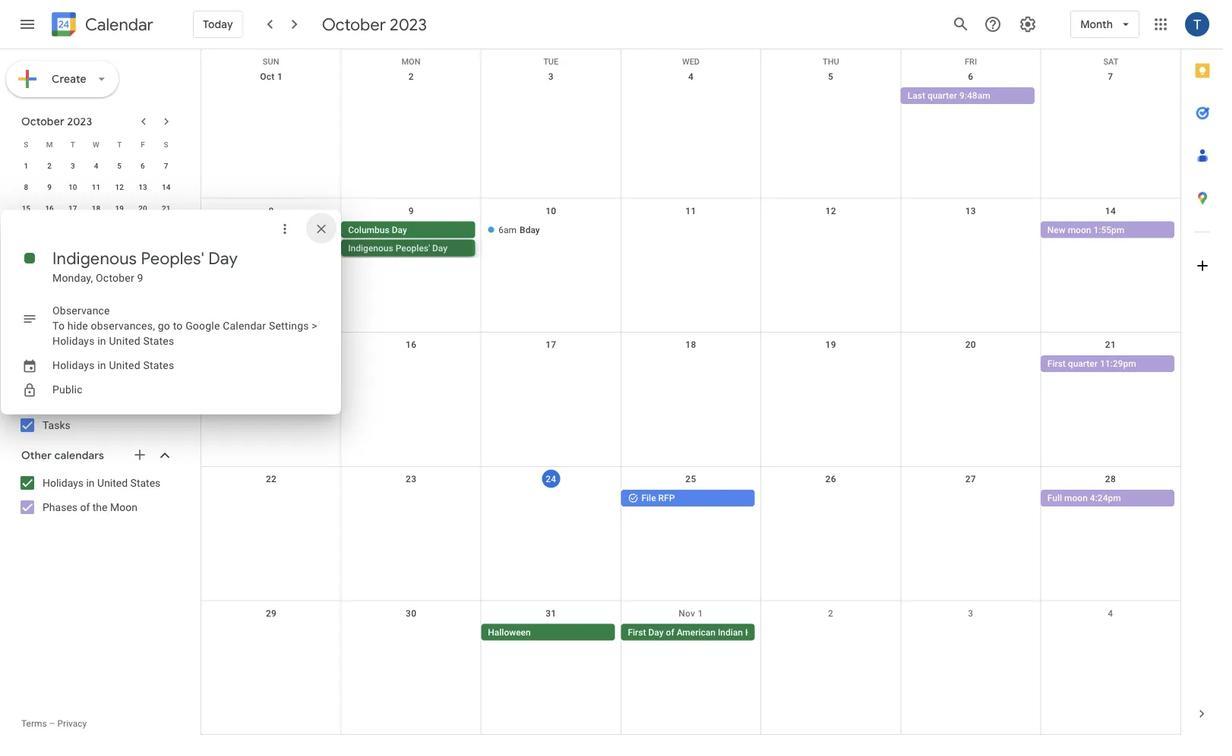 Task type: vqa. For each thing, say whether or not it's contained in the screenshot.


Task type: locate. For each thing, give the bounding box(es) containing it.
first for first day of american indian heritage month
[[628, 627, 646, 638]]

30 inside "element"
[[45, 246, 54, 255]]

new moon 1:55pm
[[1048, 225, 1125, 235]]

other calendars list
[[3, 471, 188, 520]]

1 horizontal spatial peoples'
[[396, 243, 430, 254]]

day left american
[[649, 627, 664, 638]]

my
[[21, 343, 37, 356]]

first
[[1048, 359, 1066, 370], [628, 627, 646, 638]]

october 2023 up the mon
[[322, 14, 427, 35]]

6 down f
[[141, 161, 145, 170]]

t
[[70, 140, 75, 149], [117, 140, 122, 149]]

november 4 element
[[157, 242, 175, 260]]

october
[[322, 14, 386, 35], [21, 115, 65, 128], [96, 272, 134, 285]]

create button
[[6, 61, 118, 97]]

0 vertical spatial 19
[[115, 204, 124, 213]]

30 element
[[40, 242, 59, 260]]

11 for sun
[[686, 206, 697, 216]]

31 up november 7 element
[[68, 246, 77, 255]]

settings menu image
[[1019, 15, 1038, 33]]

1 vertical spatial 8
[[269, 206, 274, 216]]

31 inside the october 2023 grid
[[68, 246, 77, 255]]

indigenous inside columbus day indigenous peoples' day
[[348, 243, 393, 254]]

1 horizontal spatial 13
[[966, 206, 977, 216]]

19 inside row group
[[115, 204, 124, 213]]

indigenous inside the indigenous peoples' day monday, october 9
[[52, 248, 137, 269]]

1:55pm
[[1094, 225, 1125, 235]]

tab list
[[1182, 49, 1224, 693]]

2 vertical spatial 8
[[94, 268, 98, 277]]

quarter for 11:29pm
[[1068, 359, 1098, 370]]

2 t from the left
[[117, 140, 122, 149]]

mon
[[402, 57, 421, 66]]

1 vertical spatial first
[[628, 627, 646, 638]]

row containing 15
[[14, 198, 178, 219]]

1 vertical spatial october
[[21, 115, 65, 128]]

6 for oct 1
[[968, 71, 974, 82]]

30
[[45, 246, 54, 255], [406, 608, 417, 619]]

my calendars list
[[3, 365, 188, 438]]

29 inside grid
[[266, 608, 277, 619]]

0 horizontal spatial indigenous
[[52, 248, 137, 269]]

grid
[[201, 49, 1181, 736]]

0 horizontal spatial 8
[[24, 182, 28, 192]]

9:48am
[[960, 90, 991, 101]]

schultz
[[66, 370, 101, 383]]

0 horizontal spatial 31
[[68, 246, 77, 255]]

calendars
[[39, 343, 89, 356], [54, 449, 104, 463]]

1 horizontal spatial 16
[[406, 340, 417, 351]]

create
[[52, 72, 87, 86]]

8 for october 2023
[[24, 182, 28, 192]]

day inside button
[[649, 627, 664, 638]]

columbus
[[348, 225, 390, 235]]

first quarter 11:29pm button
[[1041, 356, 1175, 373]]

7 down sat
[[1108, 71, 1114, 82]]

1 horizontal spatial 21
[[1106, 340, 1116, 351]]

s right f
[[164, 140, 168, 149]]

29 inside row group
[[22, 246, 30, 255]]

2 horizontal spatial 5
[[828, 71, 834, 82]]

holidays in united states
[[52, 359, 174, 372], [43, 477, 161, 489]]

21 up first quarter 11:29pm "button"
[[1106, 340, 1116, 351]]

columbus day indigenous peoples' day
[[348, 225, 448, 254]]

0 vertical spatial holidays
[[52, 335, 95, 348]]

6 down fri
[[968, 71, 974, 82]]

0 vertical spatial 5
[[828, 71, 834, 82]]

0 vertical spatial calendars
[[39, 343, 89, 356]]

month
[[1081, 17, 1113, 31], [783, 627, 809, 638]]

1 vertical spatial 12
[[826, 206, 837, 216]]

united inside other calendars 'list'
[[97, 477, 128, 489]]

quarter inside first quarter 11:29pm "button"
[[1068, 359, 1098, 370]]

9
[[47, 182, 52, 192], [409, 206, 414, 216], [117, 268, 122, 277], [137, 272, 143, 285]]

row group
[[14, 155, 178, 283]]

28
[[1106, 474, 1116, 485]]

indian
[[718, 627, 743, 638]]

month up sat
[[1081, 17, 1113, 31]]

18
[[92, 204, 100, 213], [686, 340, 697, 351]]

calendar heading
[[82, 14, 153, 35]]

21
[[162, 204, 170, 213], [1106, 340, 1116, 351]]

holidays inside other calendars 'list'
[[43, 477, 84, 489]]

0 horizontal spatial 7
[[71, 268, 75, 277]]

17
[[68, 204, 77, 213], [546, 340, 557, 351]]

11 inside grid
[[686, 206, 697, 216]]

16
[[45, 204, 54, 213], [406, 340, 417, 351]]

1 horizontal spatial s
[[164, 140, 168, 149]]

15 element
[[17, 199, 35, 217]]

5 up 12 element on the top left of page
[[117, 161, 122, 170]]

0 horizontal spatial 18
[[92, 204, 100, 213]]

31
[[68, 246, 77, 255], [546, 608, 557, 619]]

None search field
[[0, 286, 188, 319]]

october 2023 grid
[[14, 134, 178, 283]]

2 vertical spatial 10
[[138, 268, 147, 277]]

2023 up the mon
[[390, 14, 427, 35]]

31 up halloween button
[[546, 608, 557, 619]]

1 horizontal spatial 30
[[406, 608, 417, 619]]

0 vertical spatial 30
[[45, 246, 54, 255]]

holidays down my calendars
[[52, 359, 95, 372]]

0 horizontal spatial s
[[24, 140, 28, 149]]

6 inside grid
[[968, 71, 974, 82]]

1 vertical spatial 20
[[966, 340, 977, 351]]

november 9 element
[[110, 263, 129, 281]]

calendar right google
[[223, 320, 266, 332]]

of inside other calendars 'list'
[[80, 501, 90, 514]]

moon right new
[[1068, 225, 1092, 235]]

0 vertical spatial 31
[[68, 246, 77, 255]]

add other calendars image
[[132, 448, 147, 463]]

in inside observance to hide observances, go to google calendar settings > holidays in united states
[[97, 335, 106, 348]]

21 down the 14 element
[[162, 204, 170, 213]]

1 vertical spatial moon
[[1065, 493, 1088, 504]]

2 vertical spatial 5
[[24, 268, 28, 277]]

october 2023 up the m
[[21, 115, 92, 128]]

cell
[[201, 87, 341, 106], [341, 87, 481, 106], [481, 87, 621, 106], [621, 87, 761, 106], [761, 87, 901, 106], [1041, 87, 1181, 106], [201, 222, 341, 258], [341, 222, 481, 258], [621, 222, 761, 258], [761, 222, 901, 258], [901, 222, 1041, 258], [341, 356, 481, 374], [621, 356, 761, 374], [761, 356, 901, 374], [901, 356, 1041, 374], [201, 490, 341, 508], [341, 490, 481, 508], [481, 490, 621, 508], [761, 490, 901, 508], [901, 490, 1041, 508], [201, 624, 341, 642], [341, 624, 481, 642], [761, 624, 901, 642], [901, 624, 1041, 642], [1041, 624, 1181, 642]]

0 vertical spatial 8
[[24, 182, 28, 192]]

november 10 element
[[134, 263, 152, 281]]

20
[[138, 204, 147, 213], [966, 340, 977, 351]]

first inside "button"
[[1048, 359, 1066, 370]]

s left the m
[[24, 140, 28, 149]]

today
[[203, 17, 233, 31]]

2
[[409, 71, 414, 82], [47, 161, 52, 170], [117, 246, 122, 255], [828, 608, 834, 619]]

0 vertical spatial first
[[1048, 359, 1066, 370]]

29 for nov 1
[[266, 608, 277, 619]]

holidays up phases
[[43, 477, 84, 489]]

1 horizontal spatial 20
[[966, 340, 977, 351]]

19 element
[[110, 199, 129, 217]]

0 horizontal spatial 13
[[138, 182, 147, 192]]

indigenous peoples' day heading
[[52, 248, 238, 269]]

t left f
[[117, 140, 122, 149]]

in inside other calendars 'list'
[[86, 477, 95, 489]]

calendar up create
[[85, 14, 153, 35]]

of inside button
[[666, 627, 675, 638]]

1 horizontal spatial first
[[1048, 359, 1066, 370]]

1 horizontal spatial october
[[96, 272, 134, 285]]

13 inside grid
[[966, 206, 977, 216]]

5 for 1
[[117, 161, 122, 170]]

0 horizontal spatial month
[[783, 627, 809, 638]]

states
[[143, 335, 174, 348], [143, 359, 174, 372], [130, 477, 161, 489]]

0 vertical spatial 14
[[162, 182, 170, 192]]

7 up the 14 element
[[164, 161, 168, 170]]

10
[[68, 182, 77, 192], [546, 206, 557, 216], [138, 268, 147, 277]]

0 horizontal spatial 11
[[92, 182, 100, 192]]

30 inside grid
[[406, 608, 417, 619]]

31 element
[[64, 242, 82, 260]]

holidays
[[52, 335, 95, 348], [52, 359, 95, 372], [43, 477, 84, 489]]

holidays inside observance to hide observances, go to google calendar settings > holidays in united states
[[52, 335, 95, 348]]

0 horizontal spatial peoples'
[[141, 248, 204, 269]]

0 horizontal spatial 12
[[115, 182, 124, 192]]

oct
[[260, 71, 275, 82]]

moon
[[1068, 225, 1092, 235], [1065, 493, 1088, 504]]

1 vertical spatial 31
[[546, 608, 557, 619]]

5 down thu
[[828, 71, 834, 82]]

5
[[828, 71, 834, 82], [117, 161, 122, 170], [24, 268, 28, 277]]

1 vertical spatial holidays in united states
[[43, 477, 161, 489]]

1 vertical spatial 5
[[117, 161, 122, 170]]

26
[[826, 474, 837, 485]]

of left american
[[666, 627, 675, 638]]

9 up the columbus day button
[[409, 206, 414, 216]]

0 horizontal spatial october
[[21, 115, 65, 128]]

1 vertical spatial 21
[[1106, 340, 1116, 351]]

indigenous
[[348, 243, 393, 254], [52, 248, 137, 269]]

2 horizontal spatial 8
[[269, 206, 274, 216]]

10 for october 2023
[[68, 182, 77, 192]]

peoples' inside the indigenous peoples' day monday, october 9
[[141, 248, 204, 269]]

quarter inside last quarter 9:48am button
[[928, 90, 958, 101]]

november 8 element
[[87, 263, 105, 281]]

f
[[141, 140, 145, 149]]

0 vertical spatial 7
[[1108, 71, 1114, 82]]

9 down indigenous peoples' day heading on the top of the page
[[137, 272, 143, 285]]

7 inside grid
[[1108, 71, 1114, 82]]

0 vertical spatial 18
[[92, 204, 100, 213]]

2 horizontal spatial october
[[322, 14, 386, 35]]

1 horizontal spatial month
[[1081, 17, 1113, 31]]

12 inside 12 element
[[115, 182, 124, 192]]

9 down november 2 "element"
[[117, 268, 122, 277]]

holidays in united states up the
[[43, 477, 161, 489]]

calendars down to
[[39, 343, 89, 356]]

0 vertical spatial october 2023
[[322, 14, 427, 35]]

columbus day button
[[341, 222, 475, 238]]

2023 down create
[[67, 115, 92, 128]]

moon inside row
[[1065, 493, 1088, 504]]

1 horizontal spatial indigenous
[[348, 243, 393, 254]]

s
[[24, 140, 28, 149], [164, 140, 168, 149]]

calendar inside observance to hide observances, go to google calendar settings > holidays in united states
[[223, 320, 266, 332]]

october 2023
[[322, 14, 427, 35], [21, 115, 92, 128]]

1 vertical spatial 29
[[266, 608, 277, 619]]

0 horizontal spatial october 2023
[[21, 115, 92, 128]]

file rfp
[[642, 493, 675, 504]]

1 vertical spatial 19
[[826, 340, 837, 351]]

peoples'
[[396, 243, 430, 254], [141, 248, 204, 269]]

20 inside grid
[[138, 204, 147, 213]]

31 for nov 1
[[546, 608, 557, 619]]

first left american
[[628, 627, 646, 638]]

7 for oct 1
[[1108, 71, 1114, 82]]

9 inside grid
[[409, 206, 414, 216]]

indigenous peoples' day button
[[341, 240, 475, 257]]

today button
[[193, 6, 243, 43]]

first left 11:29pm
[[1048, 359, 1066, 370]]

0 vertical spatial calendar
[[85, 14, 153, 35]]

14 up 1:55pm
[[1106, 206, 1116, 216]]

month inside dropdown button
[[1081, 17, 1113, 31]]

row containing 16
[[201, 333, 1181, 467]]

1 horizontal spatial 5
[[117, 161, 122, 170]]

1 horizontal spatial 8
[[94, 268, 98, 277]]

full moon 4:24pm
[[1048, 493, 1121, 504]]

0 vertical spatial 17
[[68, 204, 77, 213]]

30 for nov 1
[[406, 608, 417, 619]]

row containing s
[[14, 134, 178, 155]]

file
[[642, 493, 656, 504]]

1 vertical spatial 18
[[686, 340, 697, 351]]

first inside button
[[628, 627, 646, 638]]

0 vertical spatial month
[[1081, 17, 1113, 31]]

quarter right last
[[928, 90, 958, 101]]

6 inside row group
[[141, 161, 145, 170]]

tara
[[43, 370, 63, 383]]

20 element
[[134, 199, 152, 217]]

1 horizontal spatial 6
[[968, 71, 974, 82]]

2 vertical spatial 11
[[162, 268, 170, 277]]

2 horizontal spatial 10
[[546, 206, 557, 216]]

1 horizontal spatial 14
[[1106, 206, 1116, 216]]

other calendars
[[21, 449, 104, 463]]

0 vertical spatial 20
[[138, 204, 147, 213]]

last quarter 9:48am
[[908, 90, 991, 101]]

calendars down tasks
[[54, 449, 104, 463]]

0 horizontal spatial 19
[[115, 204, 124, 213]]

5 inside grid
[[828, 71, 834, 82]]

1 horizontal spatial t
[[117, 140, 122, 149]]

0 vertical spatial 13
[[138, 182, 147, 192]]

1 horizontal spatial calendar
[[223, 320, 266, 332]]

moon
[[110, 501, 137, 514]]

month right heritage
[[783, 627, 809, 638]]

1 horizontal spatial 29
[[266, 608, 277, 619]]

19
[[115, 204, 124, 213], [826, 340, 837, 351]]

moon right full
[[1065, 493, 1088, 504]]

1 up november 8 element
[[94, 246, 98, 255]]

monday,
[[52, 272, 93, 285]]

1 vertical spatial 30
[[406, 608, 417, 619]]

1 vertical spatial 11
[[686, 206, 697, 216]]

7 for 1
[[164, 161, 168, 170]]

12 inside grid
[[826, 206, 837, 216]]

29
[[22, 246, 30, 255], [266, 608, 277, 619]]

1 horizontal spatial of
[[666, 627, 675, 638]]

0 vertical spatial in
[[97, 335, 106, 348]]

14 up 21 element
[[162, 182, 170, 192]]

t right the m
[[70, 140, 75, 149]]

tasks
[[43, 419, 70, 432]]

quarter left 11:29pm
[[1068, 359, 1098, 370]]

5 down 29 element
[[24, 268, 28, 277]]

0 vertical spatial 29
[[22, 246, 30, 255]]

0 horizontal spatial 29
[[22, 246, 30, 255]]

public
[[52, 384, 83, 396]]

11
[[92, 182, 100, 192], [686, 206, 697, 216], [162, 268, 170, 277]]

16 element
[[40, 199, 59, 217]]

0 horizontal spatial 16
[[45, 204, 54, 213]]

in
[[97, 335, 106, 348], [97, 359, 106, 372], [86, 477, 95, 489]]

2 vertical spatial united
[[97, 477, 128, 489]]

calendar
[[85, 14, 153, 35], [223, 320, 266, 332]]

0 horizontal spatial 21
[[162, 204, 170, 213]]

0 vertical spatial 11
[[92, 182, 100, 192]]

1 vertical spatial quarter
[[1068, 359, 1098, 370]]

grid containing oct 1
[[201, 49, 1181, 736]]

holidays in united states down observances,
[[52, 359, 174, 372]]

14 inside the 14 element
[[162, 182, 170, 192]]

2 vertical spatial 7
[[71, 268, 75, 277]]

7 down the 31 element
[[71, 268, 75, 277]]

halloween
[[488, 627, 531, 638]]

calendars for my calendars
[[39, 343, 89, 356]]

1
[[277, 71, 283, 82], [24, 161, 28, 170], [94, 246, 98, 255], [698, 608, 704, 619]]

1 horizontal spatial 17
[[546, 340, 557, 351]]

1 vertical spatial holidays
[[52, 359, 95, 372]]

0 horizontal spatial 30
[[45, 246, 54, 255]]

13 element
[[134, 178, 152, 196]]

row group containing 1
[[14, 155, 178, 283]]

0 vertical spatial 2023
[[390, 14, 427, 35]]

0 horizontal spatial 17
[[68, 204, 77, 213]]

row
[[201, 49, 1181, 66], [201, 65, 1181, 199], [14, 134, 178, 155], [14, 155, 178, 176], [14, 176, 178, 198], [14, 198, 178, 219], [201, 199, 1181, 333], [14, 240, 178, 261], [14, 261, 178, 283], [201, 333, 1181, 467], [201, 467, 1181, 601], [201, 601, 1181, 736]]

13 inside "element"
[[138, 182, 147, 192]]

1 vertical spatial 13
[[966, 206, 977, 216]]

0 vertical spatial 16
[[45, 204, 54, 213]]

holidays down "hide" on the top
[[52, 335, 95, 348]]

16 inside the october 2023 grid
[[45, 204, 54, 213]]

day right november 4 element
[[208, 248, 238, 269]]

2 horizontal spatial 7
[[1108, 71, 1114, 82]]

american
[[677, 627, 716, 638]]

18 inside the october 2023 grid
[[92, 204, 100, 213]]

row containing 24
[[201, 467, 1181, 601]]

2 horizontal spatial 11
[[686, 206, 697, 216]]

row containing oct 1
[[201, 65, 1181, 199]]

terms link
[[21, 719, 47, 730]]

of left the
[[80, 501, 90, 514]]

12
[[115, 182, 124, 192], [826, 206, 837, 216]]



Task type: describe. For each thing, give the bounding box(es) containing it.
full moon 4:24pm button
[[1041, 490, 1175, 507]]

month button
[[1071, 6, 1140, 43]]

calendars for other calendars
[[54, 449, 104, 463]]

to
[[52, 320, 65, 332]]

1 up 15 element
[[24, 161, 28, 170]]

november 6 element
[[40, 263, 59, 281]]

6am bday
[[499, 225, 540, 235]]

13 for sun
[[966, 206, 977, 216]]

4:24pm
[[1090, 493, 1121, 504]]

phases
[[43, 501, 78, 514]]

new
[[1048, 225, 1066, 235]]

settings
[[269, 320, 309, 332]]

states inside observance to hide observances, go to google calendar settings > holidays in united states
[[143, 335, 174, 348]]

november 11 element
[[157, 263, 175, 281]]

11 inside row
[[162, 268, 170, 277]]

hide
[[67, 320, 88, 332]]

fri
[[965, 57, 977, 66]]

w
[[93, 140, 99, 149]]

rfp
[[659, 493, 675, 504]]

18 element
[[87, 199, 105, 217]]

first quarter 11:29pm
[[1048, 359, 1137, 370]]

0 vertical spatial october
[[322, 14, 386, 35]]

moon for full
[[1065, 493, 1088, 504]]

observance to hide observances, go to google calendar settings > holidays in united states
[[52, 305, 320, 348]]

21 inside the october 2023 grid
[[162, 204, 170, 213]]

14 for sun
[[1106, 206, 1116, 216]]

19 inside grid
[[826, 340, 837, 351]]

november 7 element
[[64, 263, 82, 281]]

11 element
[[87, 178, 105, 196]]

states inside other calendars 'list'
[[130, 477, 161, 489]]

my calendars
[[21, 343, 89, 356]]

12 element
[[110, 178, 129, 196]]

observances,
[[91, 320, 155, 332]]

1 vertical spatial october 2023
[[21, 115, 92, 128]]

observance
[[52, 305, 110, 317]]

nov 1
[[679, 608, 704, 619]]

day up indigenous peoples' day button
[[392, 225, 407, 235]]

google
[[186, 320, 220, 332]]

file rfp button
[[621, 490, 755, 507]]

9 up 16 element
[[47, 182, 52, 192]]

2 s from the left
[[164, 140, 168, 149]]

november 2 element
[[110, 242, 129, 260]]

day inside the indigenous peoples' day monday, october 9
[[208, 248, 238, 269]]

other calendars button
[[3, 444, 188, 468]]

calendar element
[[49, 9, 153, 43]]

6 for 1
[[141, 161, 145, 170]]

22
[[266, 474, 277, 485]]

1 vertical spatial 17
[[546, 340, 557, 351]]

month inside button
[[783, 627, 809, 638]]

peoples' inside columbus day indigenous peoples' day
[[396, 243, 430, 254]]

1 t from the left
[[70, 140, 75, 149]]

row containing 1
[[14, 155, 178, 176]]

27
[[966, 474, 977, 485]]

indigenous peoples' day monday, october 9
[[52, 248, 238, 285]]

14 element
[[157, 178, 175, 196]]

12 for october 2023
[[115, 182, 124, 192]]

15
[[22, 204, 30, 213]]

row containing sun
[[201, 49, 1181, 66]]

to
[[173, 320, 183, 332]]

thu
[[823, 57, 840, 66]]

cell containing columbus day
[[341, 222, 481, 258]]

1 right oct
[[277, 71, 283, 82]]

6am
[[499, 225, 517, 235]]

go
[[158, 320, 170, 332]]

first day of american indian heritage month
[[628, 627, 809, 638]]

terms
[[21, 719, 47, 730]]

new moon 1:55pm button
[[1041, 222, 1175, 238]]

sat
[[1104, 57, 1119, 66]]

14 for october 2023
[[162, 182, 170, 192]]

1 s from the left
[[24, 140, 28, 149]]

terms – privacy
[[21, 719, 87, 730]]

5 for oct 1
[[828, 71, 834, 82]]

my calendars button
[[3, 337, 188, 362]]

united inside observance to hide observances, go to google calendar settings > holidays in united states
[[109, 335, 140, 348]]

1 vertical spatial in
[[97, 359, 106, 372]]

privacy link
[[57, 719, 87, 730]]

17 inside 17 element
[[68, 204, 77, 213]]

privacy
[[57, 719, 87, 730]]

quarter for 9:48am
[[928, 90, 958, 101]]

wed
[[682, 57, 700, 66]]

12 for sun
[[826, 206, 837, 216]]

heritage
[[746, 627, 781, 638]]

>
[[312, 320, 318, 332]]

25
[[686, 474, 697, 485]]

10 element
[[64, 178, 82, 196]]

17 element
[[64, 199, 82, 217]]

holidays in united states inside other calendars 'list'
[[43, 477, 161, 489]]

birthdays
[[43, 395, 87, 407]]

halloween button
[[481, 624, 615, 641]]

the
[[93, 501, 108, 514]]

1 vertical spatial 16
[[406, 340, 417, 351]]

31 for 1
[[68, 246, 77, 255]]

tue
[[544, 57, 559, 66]]

11 for october 2023
[[92, 182, 100, 192]]

2 inside november 2 "element"
[[117, 246, 122, 255]]

24
[[546, 474, 557, 484]]

10 for sun
[[546, 206, 557, 216]]

1 vertical spatial states
[[143, 359, 174, 372]]

23
[[406, 474, 417, 485]]

0 horizontal spatial calendar
[[85, 14, 153, 35]]

13 for october 2023
[[138, 182, 147, 192]]

october inside the indigenous peoples' day monday, october 9
[[96, 272, 134, 285]]

november 5 element
[[17, 263, 35, 281]]

11:29pm
[[1100, 359, 1137, 370]]

last quarter 9:48am button
[[901, 87, 1035, 104]]

last
[[908, 90, 926, 101]]

november 3 element
[[134, 242, 152, 260]]

november 1 element
[[87, 242, 105, 260]]

phases of the moon
[[43, 501, 137, 514]]

1 vertical spatial united
[[109, 359, 140, 372]]

full
[[1048, 493, 1063, 504]]

29 for 1
[[22, 246, 30, 255]]

29 element
[[17, 242, 35, 260]]

first day of american indian heritage month button
[[621, 624, 809, 641]]

0 vertical spatial holidays in united states
[[52, 359, 174, 372]]

nov
[[679, 608, 696, 619]]

first for first quarter 11:29pm
[[1048, 359, 1066, 370]]

1 vertical spatial 2023
[[67, 115, 92, 128]]

oct 1
[[260, 71, 283, 82]]

–
[[49, 719, 55, 730]]

1 horizontal spatial 10
[[138, 268, 147, 277]]

1 right nov
[[698, 608, 704, 619]]

8 for sun
[[269, 206, 274, 216]]

tara schultz
[[43, 370, 101, 383]]

9 inside row
[[117, 268, 122, 277]]

30 for 1
[[45, 246, 54, 255]]

9 inside the indigenous peoples' day monday, october 9
[[137, 272, 143, 285]]

moon for new
[[1068, 225, 1092, 235]]

21 element
[[157, 199, 175, 217]]

bday
[[520, 225, 540, 235]]

other
[[21, 449, 52, 463]]

1 horizontal spatial 18
[[686, 340, 697, 351]]

sun
[[263, 57, 279, 66]]

0 horizontal spatial 5
[[24, 268, 28, 277]]

day down the columbus day button
[[432, 243, 448, 254]]

m
[[46, 140, 53, 149]]

row containing 5
[[14, 261, 178, 283]]

main drawer image
[[18, 15, 36, 33]]

1 horizontal spatial 2023
[[390, 14, 427, 35]]



